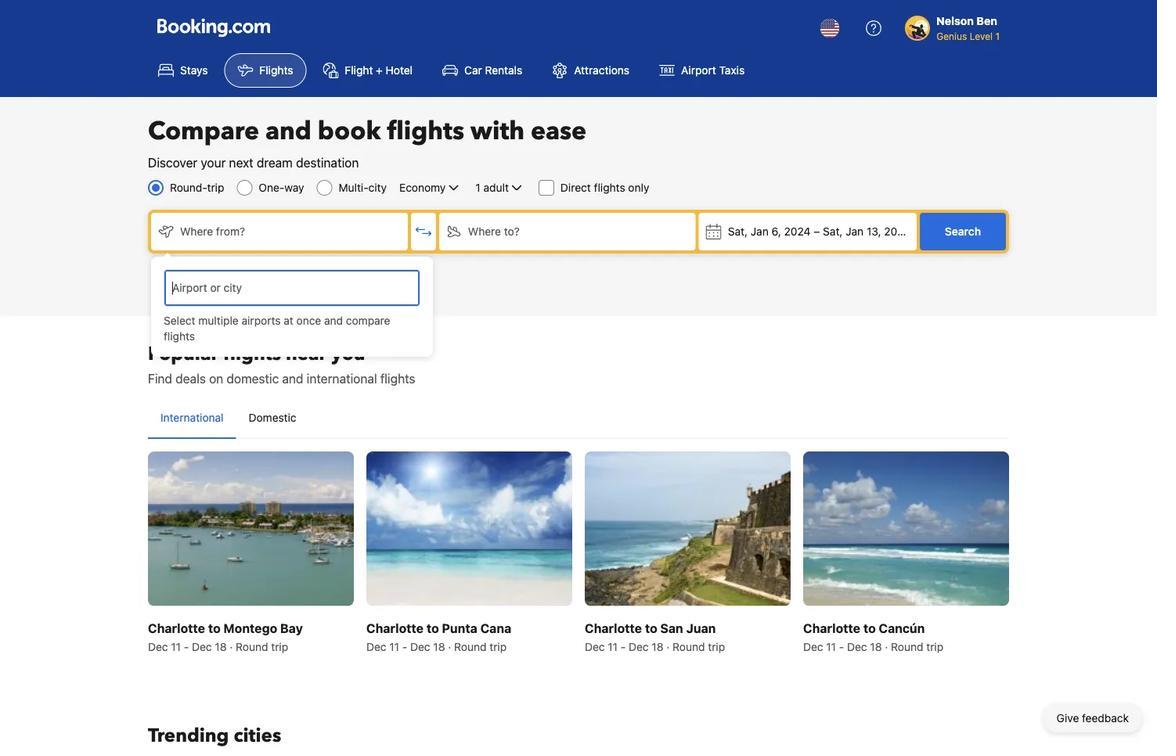 Task type: vqa. For each thing, say whether or not it's contained in the screenshot.
"Select multiple airports at once and compare flights"
yes



Task type: describe. For each thing, give the bounding box(es) containing it.
18 for montego
[[215, 640, 227, 653]]

domestic button
[[236, 398, 309, 439]]

with
[[471, 114, 525, 148]]

direct flights only
[[561, 181, 649, 194]]

rentals
[[485, 64, 522, 77]]

juan
[[686, 621, 716, 636]]

round for san
[[673, 640, 705, 653]]

dream
[[257, 155, 293, 170]]

car rentals link
[[429, 53, 536, 88]]

- for san
[[621, 640, 626, 653]]

tab list containing international
[[148, 398, 1009, 440]]

flights right international
[[380, 372, 415, 386]]

airport taxis link
[[646, 53, 758, 88]]

to for san
[[645, 621, 658, 636]]

airport taxis
[[681, 64, 745, 77]]

genius
[[937, 31, 967, 42]]

6 dec from the left
[[629, 640, 649, 653]]

18 for punta
[[433, 640, 445, 653]]

one-way
[[259, 181, 304, 194]]

find
[[148, 372, 172, 386]]

2 dec from the left
[[192, 640, 212, 653]]

+
[[376, 64, 383, 77]]

2 2024 from the left
[[884, 225, 911, 238]]

11 for charlotte to montego bay
[[171, 640, 181, 653]]

discover
[[148, 155, 197, 170]]

feedback
[[1082, 712, 1129, 725]]

18 inside charlotte to cancún dec 11 - dec 18 · round trip
[[870, 640, 882, 653]]

give feedback button
[[1044, 705, 1142, 733]]

round for punta
[[454, 640, 487, 653]]

charlotte for charlotte to san juan
[[585, 621, 642, 636]]

cancún
[[879, 621, 925, 636]]

domestic
[[227, 372, 279, 386]]

next
[[229, 155, 253, 170]]

where for where to?
[[468, 225, 501, 238]]

search button
[[920, 213, 1006, 251]]

4 dec from the left
[[410, 640, 430, 653]]

trip for charlotte to punta cana
[[490, 640, 507, 653]]

at
[[284, 314, 293, 327]]

1 sat, from the left
[[728, 225, 748, 238]]

to?
[[504, 225, 520, 238]]

car
[[464, 64, 482, 77]]

charlotte to cancún dec 11 - dec 18 · round trip
[[803, 621, 944, 653]]

on
[[209, 372, 223, 386]]

11 for charlotte to punta cana
[[389, 640, 399, 653]]

and inside popular flights near you find deals on domestic and international flights
[[282, 372, 303, 386]]

- for montego
[[184, 640, 189, 653]]

trip inside charlotte to cancún dec 11 - dec 18 · round trip
[[927, 640, 944, 653]]

direct
[[561, 181, 591, 194]]

3 dec from the left
[[366, 640, 386, 653]]

nelson ben genius level 1
[[937, 14, 1000, 42]]

- inside charlotte to cancún dec 11 - dec 18 · round trip
[[839, 640, 844, 653]]

stays link
[[145, 53, 221, 88]]

ben
[[977, 14, 998, 27]]

charlotte for charlotte to cancún
[[803, 621, 861, 636]]

charlotte to punta cana image
[[366, 452, 572, 606]]

6,
[[772, 225, 781, 238]]

adult
[[484, 181, 509, 194]]

2 sat, from the left
[[823, 225, 843, 238]]

flights inside compare and book flights with ease discover your next dream destination
[[387, 114, 464, 148]]

· for san
[[667, 640, 670, 653]]

13,
[[867, 225, 881, 238]]

where to?
[[468, 225, 520, 238]]

multiple
[[198, 314, 239, 327]]

trip for charlotte to montego bay
[[271, 640, 288, 653]]

international button
[[148, 398, 236, 439]]

punta
[[442, 621, 478, 636]]

flight + hotel link
[[310, 53, 426, 88]]

where from? button
[[151, 213, 408, 251]]

charlotte for charlotte to punta cana
[[366, 621, 424, 636]]

hotel
[[386, 64, 413, 77]]

stays
[[180, 64, 208, 77]]

round inside charlotte to cancún dec 11 - dec 18 · round trip
[[891, 640, 924, 653]]

to for montego
[[208, 621, 221, 636]]

ease
[[531, 114, 587, 148]]

you
[[331, 341, 365, 367]]

level
[[970, 31, 993, 42]]

charlotte to montego bay dec 11 - dec 18 · round trip
[[148, 621, 303, 653]]

multi-city
[[339, 181, 387, 194]]

1 inside nelson ben genius level 1
[[996, 31, 1000, 42]]

bay
[[280, 621, 303, 636]]

sat, jan 6, 2024 – sat, jan 13, 2024 button
[[699, 213, 917, 251]]

select multiple airports at once and compare flights
[[164, 314, 390, 343]]

flight
[[345, 64, 373, 77]]

–
[[814, 225, 820, 238]]

cana
[[481, 621, 511, 636]]

where for where from?
[[180, 225, 213, 238]]

attractions link
[[539, 53, 643, 88]]

economy
[[399, 181, 446, 194]]

flight + hotel
[[345, 64, 413, 77]]

charlotte to san juan dec 11 - dec 18 · round trip
[[585, 621, 725, 653]]

to for punta
[[427, 621, 439, 636]]

taxis
[[719, 64, 745, 77]]

· inside charlotte to cancún dec 11 - dec 18 · round trip
[[885, 640, 888, 653]]

compare
[[148, 114, 259, 148]]

popular
[[148, 341, 219, 367]]

7 dec from the left
[[803, 640, 823, 653]]

and inside compare and book flights with ease discover your next dream destination
[[265, 114, 312, 148]]

san
[[660, 621, 683, 636]]

where to? button
[[439, 213, 696, 251]]



Task type: locate. For each thing, give the bounding box(es) containing it.
where left 'from?'
[[180, 225, 213, 238]]

charlotte
[[148, 621, 205, 636], [366, 621, 424, 636], [585, 621, 642, 636], [803, 621, 861, 636]]

attractions
[[574, 64, 630, 77]]

where left to?
[[468, 225, 501, 238]]

booking.com logo image
[[157, 18, 270, 37], [157, 18, 270, 37]]

4 round from the left
[[891, 640, 924, 653]]

to inside charlotte to cancún dec 11 - dec 18 · round trip
[[864, 621, 876, 636]]

charlotte inside charlotte to cancún dec 11 - dec 18 · round trip
[[803, 621, 861, 636]]

1 round from the left
[[236, 640, 268, 653]]

1 dec from the left
[[148, 640, 168, 653]]

jan left '13,'
[[846, 225, 864, 238]]

3 to from the left
[[645, 621, 658, 636]]

Airport or city text field
[[171, 280, 413, 297]]

flights link
[[224, 53, 307, 88]]

tab list
[[148, 398, 1009, 440]]

sat, left 6,
[[728, 225, 748, 238]]

11 for charlotte to san juan
[[608, 640, 618, 653]]

0 vertical spatial and
[[265, 114, 312, 148]]

from?
[[216, 225, 245, 238]]

sat, right –
[[823, 225, 843, 238]]

3 - from the left
[[621, 640, 626, 653]]

0 horizontal spatial where
[[180, 225, 213, 238]]

8 dec from the left
[[847, 640, 867, 653]]

round
[[236, 640, 268, 653], [454, 640, 487, 653], [673, 640, 705, 653], [891, 640, 924, 653]]

to inside charlotte to montego bay dec 11 - dec 18 · round trip
[[208, 621, 221, 636]]

1 horizontal spatial sat,
[[823, 225, 843, 238]]

give feedback
[[1057, 712, 1129, 725]]

· for montego
[[230, 640, 233, 653]]

2 11 from the left
[[389, 640, 399, 653]]

11
[[171, 640, 181, 653], [389, 640, 399, 653], [608, 640, 618, 653], [826, 640, 836, 653]]

and
[[265, 114, 312, 148], [324, 314, 343, 327], [282, 372, 303, 386]]

- for punta
[[402, 640, 407, 653]]

round inside charlotte to punta cana dec 11 - dec 18 · round trip
[[454, 640, 487, 653]]

nelson
[[937, 14, 974, 27]]

to inside charlotte to punta cana dec 11 - dec 18 · round trip
[[427, 621, 439, 636]]

way
[[284, 181, 304, 194]]

flights up the domestic
[[223, 341, 281, 367]]

0 horizontal spatial 2024
[[784, 225, 811, 238]]

round down montego
[[236, 640, 268, 653]]

trip inside charlotte to punta cana dec 11 - dec 18 · round trip
[[490, 640, 507, 653]]

multi-
[[339, 181, 369, 194]]

1 18 from the left
[[215, 640, 227, 653]]

5 dec from the left
[[585, 640, 605, 653]]

1 · from the left
[[230, 640, 233, 653]]

3 18 from the left
[[652, 640, 664, 653]]

1 left adult
[[476, 181, 481, 194]]

18
[[215, 640, 227, 653], [433, 640, 445, 653], [652, 640, 664, 653], [870, 640, 882, 653]]

1 horizontal spatial 1
[[996, 31, 1000, 42]]

round-trip
[[170, 181, 224, 194]]

11 inside charlotte to cancún dec 11 - dec 18 · round trip
[[826, 640, 836, 653]]

4 · from the left
[[885, 640, 888, 653]]

18 for san
[[652, 640, 664, 653]]

2 jan from the left
[[846, 225, 864, 238]]

18 down punta
[[433, 640, 445, 653]]

· down cancún
[[885, 640, 888, 653]]

- inside charlotte to san juan dec 11 - dec 18 · round trip
[[621, 640, 626, 653]]

· inside charlotte to san juan dec 11 - dec 18 · round trip
[[667, 640, 670, 653]]

flights up economy on the top
[[387, 114, 464, 148]]

3 charlotte from the left
[[585, 621, 642, 636]]

· down punta
[[448, 640, 451, 653]]

· inside charlotte to montego bay dec 11 - dec 18 · round trip
[[230, 640, 233, 653]]

airport
[[681, 64, 716, 77]]

2 where from the left
[[468, 225, 501, 238]]

flights down select on the top left of the page
[[164, 330, 195, 343]]

11 inside charlotte to montego bay dec 11 - dec 18 · round trip
[[171, 640, 181, 653]]

18 inside charlotte to san juan dec 11 - dec 18 · round trip
[[652, 640, 664, 653]]

round inside charlotte to san juan dec 11 - dec 18 · round trip
[[673, 640, 705, 653]]

charlotte left punta
[[366, 621, 424, 636]]

to left punta
[[427, 621, 439, 636]]

0 vertical spatial 1
[[996, 31, 1000, 42]]

trip inside charlotte to san juan dec 11 - dec 18 · round trip
[[708, 640, 725, 653]]

and right once
[[324, 314, 343, 327]]

2 vertical spatial and
[[282, 372, 303, 386]]

once
[[296, 314, 321, 327]]

1 to from the left
[[208, 621, 221, 636]]

flights inside select multiple airports at once and compare flights
[[164, 330, 195, 343]]

jan left 6,
[[751, 225, 769, 238]]

dec
[[148, 640, 168, 653], [192, 640, 212, 653], [366, 640, 386, 653], [410, 640, 430, 653], [585, 640, 605, 653], [629, 640, 649, 653], [803, 640, 823, 653], [847, 640, 867, 653]]

1 - from the left
[[184, 640, 189, 653]]

3 11 from the left
[[608, 640, 618, 653]]

1
[[996, 31, 1000, 42], [476, 181, 481, 194]]

1 horizontal spatial where
[[468, 225, 501, 238]]

airports
[[242, 314, 281, 327]]

1 jan from the left
[[751, 225, 769, 238]]

give
[[1057, 712, 1079, 725]]

2 round from the left
[[454, 640, 487, 653]]

and up 'dream'
[[265, 114, 312, 148]]

charlotte left cancún
[[803, 621, 861, 636]]

where from?
[[180, 225, 245, 238]]

1 2024 from the left
[[784, 225, 811, 238]]

1 adult
[[476, 181, 509, 194]]

charlotte inside charlotte to san juan dec 11 - dec 18 · round trip
[[585, 621, 642, 636]]

1 horizontal spatial jan
[[846, 225, 864, 238]]

18 down san at the bottom right of page
[[652, 640, 664, 653]]

trip for charlotte to san juan
[[708, 640, 725, 653]]

0 horizontal spatial 1
[[476, 181, 481, 194]]

charlotte inside charlotte to punta cana dec 11 - dec 18 · round trip
[[366, 621, 424, 636]]

and down near at the left top of the page
[[282, 372, 303, 386]]

flights
[[260, 64, 293, 77]]

to left cancún
[[864, 621, 876, 636]]

4 11 from the left
[[826, 640, 836, 653]]

charlotte left san at the bottom right of page
[[585, 621, 642, 636]]

compare and book flights with ease discover your next dream destination
[[148, 114, 587, 170]]

your
[[201, 155, 226, 170]]

sat,
[[728, 225, 748, 238], [823, 225, 843, 238]]

sat, jan 6, 2024 – sat, jan 13, 2024
[[728, 225, 911, 238]]

- inside charlotte to punta cana dec 11 - dec 18 · round trip
[[402, 640, 407, 653]]

to left montego
[[208, 621, 221, 636]]

flights
[[387, 114, 464, 148], [594, 181, 625, 194], [164, 330, 195, 343], [223, 341, 281, 367], [380, 372, 415, 386]]

charlotte to montego bay image
[[148, 452, 354, 606]]

2 to from the left
[[427, 621, 439, 636]]

1 where from the left
[[180, 225, 213, 238]]

to for cancún
[[864, 621, 876, 636]]

round down cancún
[[891, 640, 924, 653]]

· for punta
[[448, 640, 451, 653]]

international
[[161, 411, 224, 424]]

compare
[[346, 314, 390, 327]]

2 18 from the left
[[433, 640, 445, 653]]

2 charlotte from the left
[[366, 621, 424, 636]]

2024 right '13,'
[[884, 225, 911, 238]]

0 horizontal spatial sat,
[[728, 225, 748, 238]]

1 right level
[[996, 31, 1000, 42]]

flights left only
[[594, 181, 625, 194]]

select
[[164, 314, 195, 327]]

· down san at the bottom right of page
[[667, 640, 670, 653]]

11 inside charlotte to punta cana dec 11 - dec 18 · round trip
[[389, 640, 399, 653]]

1 horizontal spatial 2024
[[884, 225, 911, 238]]

charlotte for charlotte to montego bay
[[148, 621, 205, 636]]

destination
[[296, 155, 359, 170]]

18 down montego
[[215, 640, 227, 653]]

round down punta
[[454, 640, 487, 653]]

1 charlotte from the left
[[148, 621, 205, 636]]

1 vertical spatial 1
[[476, 181, 481, 194]]

popular flights near you find deals on domestic and international flights
[[148, 341, 415, 386]]

international
[[307, 372, 377, 386]]

2 · from the left
[[448, 640, 451, 653]]

round-
[[170, 181, 207, 194]]

charlotte to cancún image
[[803, 452, 1009, 606]]

4 - from the left
[[839, 640, 844, 653]]

3 round from the left
[[673, 640, 705, 653]]

domestic
[[249, 411, 296, 424]]

to left san at the bottom right of page
[[645, 621, 658, 636]]

only
[[628, 181, 649, 194]]

1 11 from the left
[[171, 640, 181, 653]]

18 down cancún
[[870, 640, 882, 653]]

· down montego
[[230, 640, 233, 653]]

1 adult button
[[474, 179, 526, 197]]

3 · from the left
[[667, 640, 670, 653]]

city
[[369, 181, 387, 194]]

18 inside charlotte to montego bay dec 11 - dec 18 · round trip
[[215, 640, 227, 653]]

11 inside charlotte to san juan dec 11 - dec 18 · round trip
[[608, 640, 618, 653]]

to
[[208, 621, 221, 636], [427, 621, 439, 636], [645, 621, 658, 636], [864, 621, 876, 636]]

1 vertical spatial and
[[324, 314, 343, 327]]

montego
[[224, 621, 277, 636]]

18 inside charlotte to punta cana dec 11 - dec 18 · round trip
[[433, 640, 445, 653]]

- inside charlotte to montego bay dec 11 - dec 18 · round trip
[[184, 640, 189, 653]]

book
[[318, 114, 381, 148]]

near
[[286, 341, 327, 367]]

one-
[[259, 181, 284, 194]]

search
[[945, 225, 981, 238]]

1 inside dropdown button
[[476, 181, 481, 194]]

charlotte left montego
[[148, 621, 205, 636]]

2 - from the left
[[402, 640, 407, 653]]

0 horizontal spatial jan
[[751, 225, 769, 238]]

4 18 from the left
[[870, 640, 882, 653]]

trip inside charlotte to montego bay dec 11 - dec 18 · round trip
[[271, 640, 288, 653]]

2024 left –
[[784, 225, 811, 238]]

charlotte inside charlotte to montego bay dec 11 - dec 18 · round trip
[[148, 621, 205, 636]]

· inside charlotte to punta cana dec 11 - dec 18 · round trip
[[448, 640, 451, 653]]

charlotte to punta cana dec 11 - dec 18 · round trip
[[366, 621, 511, 653]]

round inside charlotte to montego bay dec 11 - dec 18 · round trip
[[236, 640, 268, 653]]

round down juan
[[673, 640, 705, 653]]

round for montego
[[236, 640, 268, 653]]

4 charlotte from the left
[[803, 621, 861, 636]]

to inside charlotte to san juan dec 11 - dec 18 · round trip
[[645, 621, 658, 636]]

car rentals
[[464, 64, 522, 77]]

trip
[[207, 181, 224, 194], [271, 640, 288, 653], [490, 640, 507, 653], [708, 640, 725, 653], [927, 640, 944, 653]]

-
[[184, 640, 189, 653], [402, 640, 407, 653], [621, 640, 626, 653], [839, 640, 844, 653]]

and inside select multiple airports at once and compare flights
[[324, 314, 343, 327]]

deals
[[176, 372, 206, 386]]

charlotte to san juan image
[[585, 452, 791, 606]]

4 to from the left
[[864, 621, 876, 636]]



